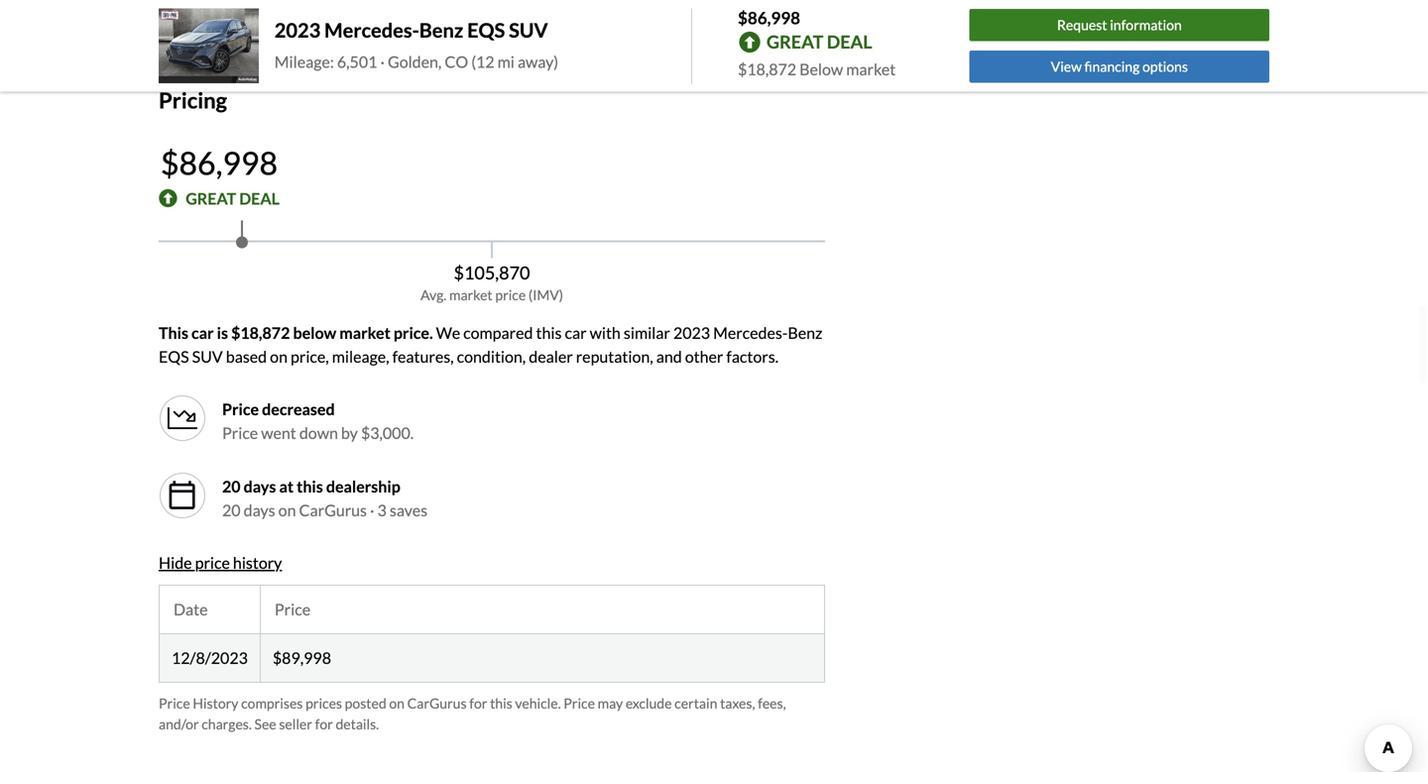 Task type: locate. For each thing, give the bounding box(es) containing it.
$18,872 below market
[[738, 60, 896, 79]]

1 vertical spatial ·
[[370, 501, 374, 520]]

eqs up (12
[[467, 18, 505, 42]]

0 vertical spatial history
[[433, 18, 483, 37]]

1 vertical spatial days
[[244, 501, 275, 520]]

0 vertical spatial $86,998
[[738, 7, 800, 28]]

history up co
[[433, 18, 483, 37]]

benz
[[419, 18, 463, 42], [788, 323, 823, 342]]

date
[[174, 600, 208, 619]]

1 horizontal spatial ·
[[380, 52, 385, 71]]

·
[[380, 52, 385, 71], [370, 501, 374, 520]]

days
[[244, 477, 276, 496], [244, 501, 275, 520]]

1 horizontal spatial $18,872
[[738, 60, 797, 79]]

2 days from the top
[[244, 501, 275, 520]]

deal
[[239, 189, 280, 208]]

eqs down this
[[159, 347, 189, 366]]

mercedes-
[[324, 18, 419, 42], [713, 323, 788, 342]]

price.
[[394, 323, 433, 342]]

market for $105,870
[[449, 286, 493, 303]]

20 right 20 days at this dealership image
[[222, 501, 241, 520]]

· inside 2023 mercedes-benz eqs suv mileage: 6,501 · golden, co (12 mi away)
[[380, 52, 385, 71]]

· right 6,501
[[380, 52, 385, 71]]

1 horizontal spatial benz
[[788, 323, 823, 342]]

0 vertical spatial mercedes-
[[324, 18, 419, 42]]

this inside the we compared this car with similar 2023 mercedes-benz eqs suv based on price, mileage, features, condition, dealer reputation, and other factors.
[[536, 323, 562, 342]]

exclude
[[626, 695, 672, 712]]

2023 up other
[[673, 323, 710, 342]]

1 horizontal spatial suv
[[509, 18, 548, 42]]

history
[[433, 18, 483, 37], [233, 553, 282, 573]]

2023 mercedes-benz eqs suv image
[[159, 8, 259, 83]]

this up dealer
[[536, 323, 562, 342]]

2 horizontal spatial market
[[846, 60, 896, 79]]

mercedes- up the factors. on the right top
[[713, 323, 788, 342]]

0 vertical spatial this
[[536, 323, 562, 342]]

price left may
[[564, 695, 595, 712]]

market inside $105,870 avg. market price (imv)
[[449, 286, 493, 303]]

1 horizontal spatial cargurus
[[407, 695, 467, 712]]

cargurus right posted
[[407, 695, 467, 712]]

price inside $105,870 avg. market price (imv)
[[495, 286, 526, 303]]

price up and/or
[[159, 695, 190, 712]]

1 vertical spatial suv
[[192, 347, 223, 366]]

$105,870
[[454, 262, 530, 283]]

0 horizontal spatial mercedes-
[[324, 18, 419, 42]]

history down at
[[233, 553, 282, 573]]

0 horizontal spatial suv
[[192, 347, 223, 366]]

view
[[1051, 58, 1082, 75]]

price inside the price may exclude certain taxes, fees, and/or charges. see seller for details.
[[564, 695, 595, 712]]

1 horizontal spatial car
[[565, 323, 587, 342]]

for down prices
[[315, 716, 333, 733]]

price down $105,870
[[495, 286, 526, 303]]

days up hide price history link
[[244, 501, 275, 520]]

at
[[279, 477, 294, 496]]

0 horizontal spatial $86,998
[[161, 144, 278, 182]]

1 vertical spatial eqs
[[159, 347, 189, 366]]

0 horizontal spatial market
[[339, 323, 391, 342]]

2023 up "mileage:"
[[275, 18, 321, 42]]

1 vertical spatial this
[[297, 477, 323, 496]]

1 vertical spatial benz
[[788, 323, 823, 342]]

down
[[299, 423, 338, 443]]

financing
[[1085, 58, 1140, 75]]

price history comprises prices posted on cargurus for this vehicle.
[[159, 695, 561, 712]]

2 horizontal spatial this
[[536, 323, 562, 342]]

cargurus inside 20 days at this dealership 20 days on cargurus · 3 saves
[[299, 501, 367, 520]]

$3,000.
[[361, 423, 414, 443]]

car
[[191, 323, 214, 342], [565, 323, 587, 342]]

suv up the away)
[[509, 18, 548, 42]]

0 vertical spatial price
[[495, 286, 526, 303]]

1 20 from the top
[[222, 477, 241, 496]]

condition,
[[457, 347, 526, 366]]

this
[[536, 323, 562, 342], [297, 477, 323, 496], [490, 695, 513, 712]]

$18,872 up "based"
[[231, 323, 290, 342]]

cargurus
[[299, 501, 367, 520], [407, 695, 467, 712]]

1 horizontal spatial history
[[433, 18, 483, 37]]

on inside 20 days at this dealership 20 days on cargurus · 3 saves
[[278, 501, 296, 520]]

view financing options button
[[970, 51, 1270, 83]]

suv down is
[[192, 347, 223, 366]]

eqs
[[467, 18, 505, 42], [159, 347, 189, 366]]

$18,872 down great
[[738, 60, 797, 79]]

car inside the we compared this car with similar 2023 mercedes-benz eqs suv based on price, mileage, features, condition, dealer reputation, and other factors.
[[565, 323, 587, 342]]

1 horizontal spatial 2023
[[673, 323, 710, 342]]

this right at
[[297, 477, 323, 496]]

market for $18,872
[[846, 60, 896, 79]]

see
[[254, 716, 276, 733]]

0 horizontal spatial $18,872
[[231, 323, 290, 342]]

2 car from the left
[[565, 323, 587, 342]]

0 vertical spatial cargurus
[[299, 501, 367, 520]]

save 20% on the full autocheck vehicle history report image
[[534, 20, 553, 39]]

0 vertical spatial market
[[846, 60, 896, 79]]

market up the mileage,
[[339, 323, 391, 342]]

1 horizontal spatial price
[[495, 286, 526, 303]]

price,
[[291, 347, 329, 366]]

price for price history comprises prices posted on cargurus for this vehicle.
[[159, 695, 190, 712]]

0 vertical spatial eqs
[[467, 18, 505, 42]]

2 vertical spatial this
[[490, 695, 513, 712]]

suv
[[509, 18, 548, 42], [192, 347, 223, 366]]

0 vertical spatial benz
[[419, 18, 463, 42]]

1 horizontal spatial eqs
[[467, 18, 505, 42]]

co
[[445, 52, 468, 71]]

for left vehicle.
[[469, 695, 487, 712]]

0 horizontal spatial benz
[[419, 18, 463, 42]]

save 20% on the full autocheck vehicle history report
[[159, 18, 530, 37]]

20 right 20 days at this dealership icon
[[222, 477, 241, 496]]

(imv)
[[529, 286, 563, 303]]

0 horizontal spatial 2023
[[275, 18, 321, 42]]

0 horizontal spatial car
[[191, 323, 214, 342]]

suv inside the we compared this car with similar 2023 mercedes-benz eqs suv based on price, mileage, features, condition, dealer reputation, and other factors.
[[192, 347, 223, 366]]

1 vertical spatial price
[[195, 553, 230, 573]]

1 vertical spatial 2023
[[673, 323, 710, 342]]

market
[[846, 60, 896, 79], [449, 286, 493, 303], [339, 323, 391, 342]]

cargurus down dealership
[[299, 501, 367, 520]]

price down "based"
[[222, 399, 259, 419]]

$18,872
[[738, 60, 797, 79], [231, 323, 290, 342]]

· inside 20 days at this dealership 20 days on cargurus · 3 saves
[[370, 501, 374, 520]]

0 vertical spatial suv
[[509, 18, 548, 42]]

this left vehicle.
[[490, 695, 513, 712]]

1 vertical spatial 20
[[222, 501, 241, 520]]

· left 3
[[370, 501, 374, 520]]

the
[[249, 18, 272, 37]]

charges.
[[202, 716, 252, 733]]

on left the the
[[228, 18, 246, 37]]

days left at
[[244, 477, 276, 496]]

1 horizontal spatial this
[[490, 695, 513, 712]]

price
[[222, 399, 259, 419], [222, 423, 258, 443], [275, 600, 311, 619], [159, 695, 190, 712], [564, 695, 595, 712]]

hide price history link
[[159, 553, 282, 573]]

20
[[222, 477, 241, 496], [222, 501, 241, 520]]

0 horizontal spatial ·
[[370, 501, 374, 520]]

1 horizontal spatial market
[[449, 286, 493, 303]]

0 horizontal spatial for
[[315, 716, 333, 733]]

1 vertical spatial market
[[449, 286, 493, 303]]

report
[[486, 18, 530, 37]]

market down deal
[[846, 60, 896, 79]]

for
[[469, 695, 487, 712], [315, 716, 333, 733]]

on down at
[[278, 501, 296, 520]]

save 20% on the full autocheck vehicle history report link
[[159, 18, 553, 39]]

on down this car is $18,872 below market price.
[[270, 347, 288, 366]]

features,
[[392, 347, 454, 366]]

0 horizontal spatial this
[[297, 477, 323, 496]]

we compared this car with similar 2023 mercedes-benz eqs suv based on price, mileage, features, condition, dealer reputation, and other factors.
[[159, 323, 823, 366]]

0 horizontal spatial eqs
[[159, 347, 189, 366]]

1 vertical spatial mercedes-
[[713, 323, 788, 342]]

prices
[[306, 695, 342, 712]]

0 vertical spatial ·
[[380, 52, 385, 71]]

0 horizontal spatial history
[[233, 553, 282, 573]]

great deal
[[767, 31, 872, 53]]

is
[[217, 323, 228, 342]]

car left is
[[191, 323, 214, 342]]

0 horizontal spatial price
[[195, 553, 230, 573]]

1 vertical spatial $86,998
[[161, 144, 278, 182]]

on
[[228, 18, 246, 37], [270, 347, 288, 366], [278, 501, 296, 520], [389, 695, 405, 712]]

1 horizontal spatial mercedes-
[[713, 323, 788, 342]]

0 horizontal spatial cargurus
[[299, 501, 367, 520]]

0 vertical spatial 20
[[222, 477, 241, 496]]

based
[[226, 347, 267, 366]]

price
[[495, 286, 526, 303], [195, 553, 230, 573]]

1 days from the top
[[244, 477, 276, 496]]

20%
[[194, 18, 225, 37]]

price up the $89,998
[[275, 600, 311, 619]]

price for price
[[275, 600, 311, 619]]

1 horizontal spatial $86,998
[[738, 7, 800, 28]]

1 horizontal spatial for
[[469, 695, 487, 712]]

similar
[[624, 323, 670, 342]]

price decreased image
[[159, 395, 206, 442]]

price for price decreased price went down by $3,000.
[[222, 399, 259, 419]]

0 vertical spatial days
[[244, 477, 276, 496]]

2 20 from the top
[[222, 501, 241, 520]]

this car is $18,872 below market price.
[[159, 323, 433, 342]]

details.
[[336, 716, 379, 733]]

price right the hide
[[195, 553, 230, 573]]

car left with
[[565, 323, 587, 342]]

0 vertical spatial 2023
[[275, 18, 321, 42]]

mercedes- up 6,501
[[324, 18, 419, 42]]

taxes,
[[720, 695, 755, 712]]

market down $105,870
[[449, 286, 493, 303]]

1 vertical spatial for
[[315, 716, 333, 733]]

20 days at this dealership 20 days on cargurus · 3 saves
[[222, 477, 428, 520]]



Task type: vqa. For each thing, say whether or not it's contained in the screenshot.
Wed
no



Task type: describe. For each thing, give the bounding box(es) containing it.
history inside save 20% on the full autocheck vehicle history report link
[[433, 18, 483, 37]]

dealer
[[529, 347, 573, 366]]

posted
[[345, 695, 386, 712]]

vehicle
[[381, 18, 430, 37]]

away)
[[518, 52, 558, 71]]

information
[[1110, 17, 1182, 33]]

great
[[767, 31, 824, 53]]

20 days at this dealership image
[[167, 480, 198, 512]]

view financing options
[[1051, 58, 1188, 75]]

and
[[656, 347, 682, 366]]

saves
[[390, 501, 428, 520]]

price for price may exclude certain taxes, fees, and/or charges. see seller for details.
[[564, 695, 595, 712]]

0 vertical spatial $18,872
[[738, 60, 797, 79]]

compared
[[463, 323, 533, 342]]

dealership
[[326, 477, 400, 496]]

suv inside 2023 mercedes-benz eqs suv mileage: 6,501 · golden, co (12 mi away)
[[509, 18, 548, 42]]

went
[[261, 423, 296, 443]]

hide price history
[[159, 553, 282, 573]]

this inside 20 days at this dealership 20 days on cargurus · 3 saves
[[297, 477, 323, 496]]

we
[[436, 323, 460, 342]]

2023 inside the we compared this car with similar 2023 mercedes-benz eqs suv based on price, mileage, features, condition, dealer reputation, and other factors.
[[673, 323, 710, 342]]

on right posted
[[389, 695, 405, 712]]

2023 mercedes-benz eqs suv mileage: 6,501 · golden, co (12 mi away)
[[275, 18, 558, 71]]

avg.
[[421, 286, 447, 303]]

1 vertical spatial cargurus
[[407, 695, 467, 712]]

may
[[598, 695, 623, 712]]

autocheck
[[300, 18, 378, 37]]

2023 inside 2023 mercedes-benz eqs suv mileage: 6,501 · golden, co (12 mi away)
[[275, 18, 321, 42]]

0 vertical spatial for
[[469, 695, 487, 712]]

(12
[[471, 52, 495, 71]]

with
[[590, 323, 621, 342]]

certain
[[675, 695, 717, 712]]

factors.
[[726, 347, 779, 366]]

and/or
[[159, 716, 199, 733]]

mercedes- inside the we compared this car with similar 2023 mercedes-benz eqs suv based on price, mileage, features, condition, dealer reputation, and other factors.
[[713, 323, 788, 342]]

save
[[159, 18, 191, 37]]

3
[[377, 501, 387, 520]]

great deal image
[[159, 189, 178, 208]]

reputation,
[[576, 347, 653, 366]]

seller
[[279, 716, 312, 733]]

on inside save 20% on the full autocheck vehicle history report link
[[228, 18, 246, 37]]

6,501
[[337, 52, 377, 71]]

mercedes- inside 2023 mercedes-benz eqs suv mileage: 6,501 · golden, co (12 mi away)
[[324, 18, 419, 42]]

history
[[193, 695, 238, 712]]

other
[[685, 347, 723, 366]]

price left the "went"
[[222, 423, 258, 443]]

below
[[800, 60, 843, 79]]

mileage:
[[275, 52, 334, 71]]

12/8/2023
[[172, 648, 248, 668]]

decreased
[[262, 399, 335, 419]]

deal
[[827, 31, 872, 53]]

comprises
[[241, 695, 303, 712]]

$86,998 for great deal
[[161, 144, 278, 182]]

$86,998 for $18,872
[[738, 7, 800, 28]]

request information
[[1057, 17, 1182, 33]]

20 days at this dealership image
[[159, 472, 206, 519]]

great deal
[[186, 189, 280, 208]]

benz inside 2023 mercedes-benz eqs suv mileage: 6,501 · golden, co (12 mi away)
[[419, 18, 463, 42]]

1 car from the left
[[191, 323, 214, 342]]

eqs inside the we compared this car with similar 2023 mercedes-benz eqs suv based on price, mileage, features, condition, dealer reputation, and other factors.
[[159, 347, 189, 366]]

price decreased price went down by $3,000.
[[222, 399, 414, 443]]

price may exclude certain taxes, fees, and/or charges. see seller for details.
[[159, 695, 786, 733]]

price decreased image
[[167, 402, 198, 434]]

hide
[[159, 553, 192, 573]]

on inside the we compared this car with similar 2023 mercedes-benz eqs suv based on price, mileage, features, condition, dealer reputation, and other factors.
[[270, 347, 288, 366]]

options
[[1143, 58, 1188, 75]]

mi
[[498, 52, 515, 71]]

eqs inside 2023 mercedes-benz eqs suv mileage: 6,501 · golden, co (12 mi away)
[[467, 18, 505, 42]]

$89,998
[[273, 648, 331, 668]]

mileage,
[[332, 347, 389, 366]]

this
[[159, 323, 188, 342]]

pricing
[[159, 87, 227, 113]]

for inside the price may exclude certain taxes, fees, and/or charges. see seller for details.
[[315, 716, 333, 733]]

below
[[293, 323, 336, 342]]

request
[[1057, 17, 1107, 33]]

vehicle.
[[515, 695, 561, 712]]

request information button
[[970, 9, 1270, 41]]

full
[[275, 18, 297, 37]]

golden,
[[388, 52, 442, 71]]

1 vertical spatial history
[[233, 553, 282, 573]]

2 vertical spatial market
[[339, 323, 391, 342]]

benz inside the we compared this car with similar 2023 mercedes-benz eqs suv based on price, mileage, features, condition, dealer reputation, and other factors.
[[788, 323, 823, 342]]

$105,870 avg. market price (imv)
[[421, 262, 563, 303]]

great
[[186, 189, 236, 208]]

by
[[341, 423, 358, 443]]

fees,
[[758, 695, 786, 712]]

1 vertical spatial $18,872
[[231, 323, 290, 342]]



